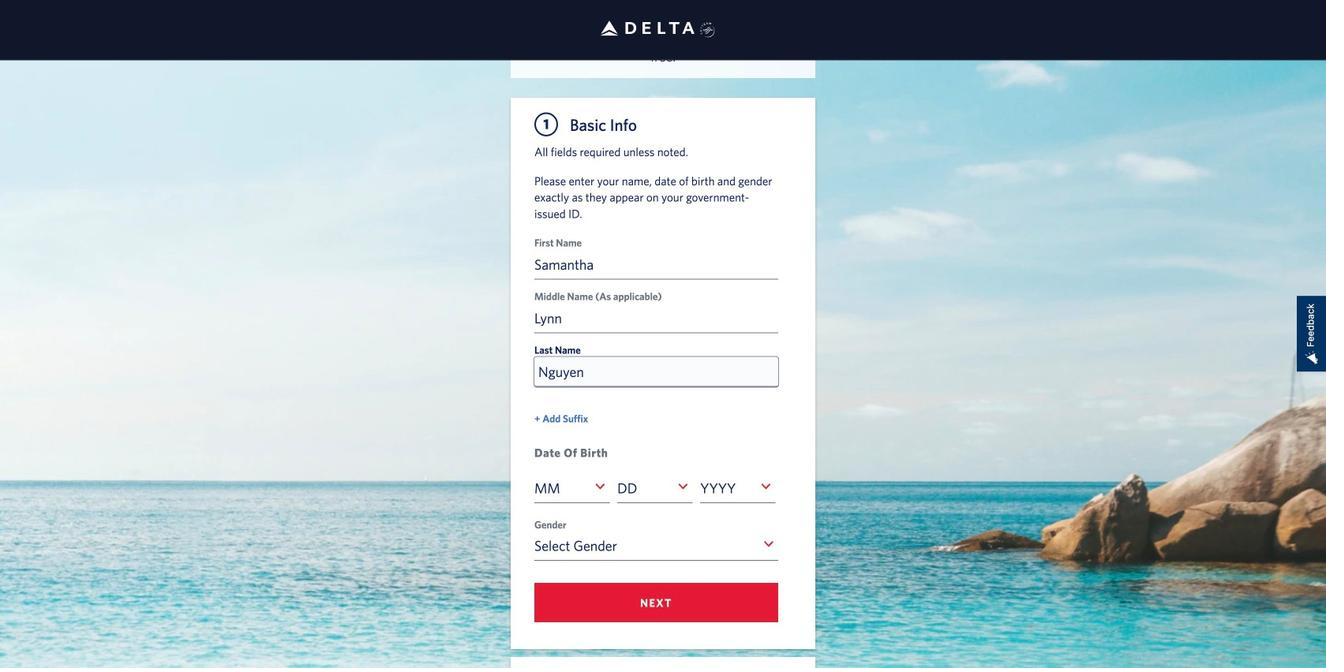 Task type: locate. For each thing, give the bounding box(es) containing it.
None text field
[[617, 480, 637, 497], [700, 480, 736, 497], [534, 537, 617, 554], [617, 480, 637, 497], [700, 480, 736, 497], [534, 537, 617, 554]]

None text field
[[534, 480, 560, 497]]

skyteam image
[[700, 5, 715, 55]]

None field
[[534, 474, 610, 504], [617, 474, 693, 504], [700, 474, 776, 504], [534, 531, 778, 561], [534, 474, 610, 504], [617, 474, 693, 504], [700, 474, 776, 504], [534, 531, 778, 561]]

Middle Name (As applicable) text field
[[534, 304, 778, 334]]



Task type: vqa. For each thing, say whether or not it's contained in the screenshot.
SIT
no



Task type: describe. For each thing, give the bounding box(es) containing it.
delta air lines image
[[600, 4, 695, 53]]

First Name text field
[[534, 250, 778, 280]]

Last Name text field
[[534, 357, 778, 387]]



